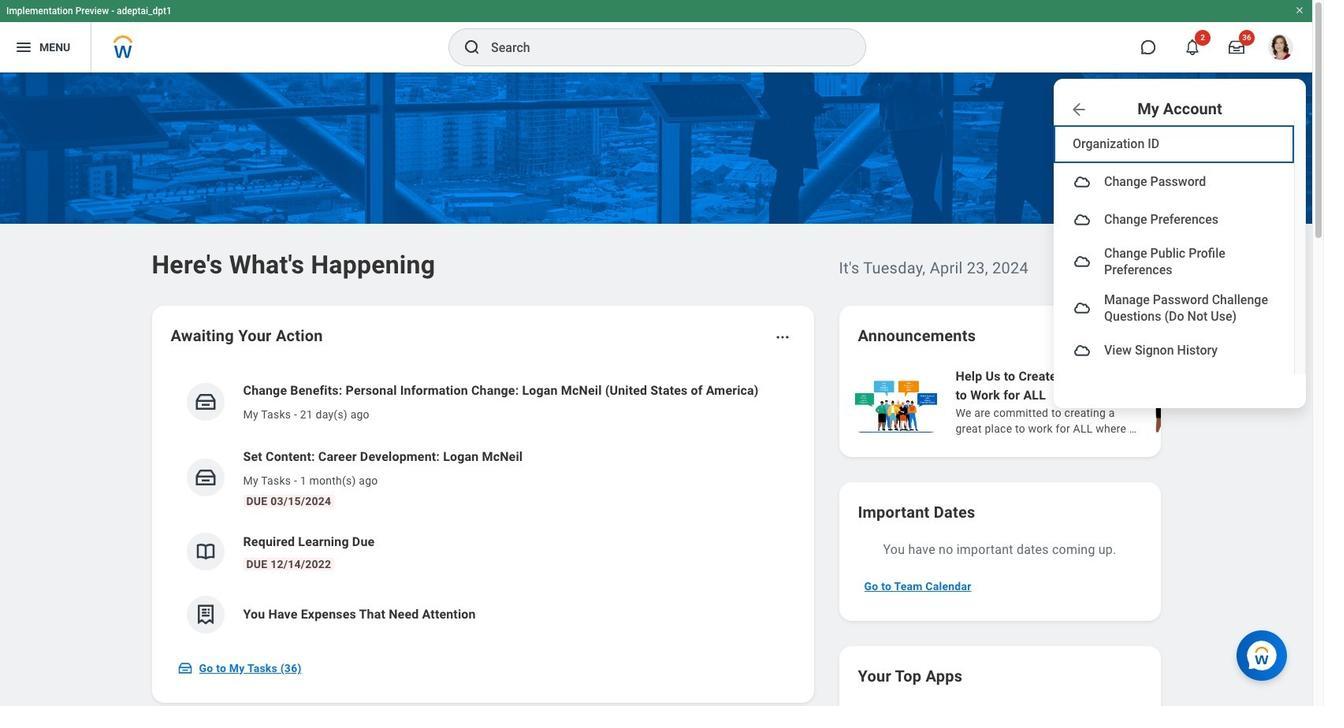 Task type: vqa. For each thing, say whether or not it's contained in the screenshot.
right in
no



Task type: locate. For each thing, give the bounding box(es) containing it.
chevron right small image
[[1122, 328, 1138, 344]]

1 horizontal spatial list
[[852, 366, 1325, 438]]

inbox large image
[[1229, 39, 1245, 55]]

3 avatar image from the top
[[1073, 253, 1092, 272]]

justify image
[[14, 38, 33, 57]]

close environment banner image
[[1296, 6, 1305, 15]]

inbox image
[[194, 390, 217, 414], [177, 661, 193, 677]]

book open image
[[194, 540, 217, 564]]

inbox image
[[194, 466, 217, 490]]

banner
[[0, 0, 1313, 408]]

main content
[[0, 73, 1325, 707]]

list
[[852, 366, 1325, 438], [171, 369, 795, 647]]

4 menu item from the top
[[1054, 285, 1295, 332]]

notifications large image
[[1185, 39, 1201, 55]]

back image
[[1070, 100, 1089, 119]]

menu item
[[1054, 163, 1295, 201], [1054, 201, 1295, 239], [1054, 239, 1295, 285], [1054, 285, 1295, 332], [1054, 332, 1295, 370]]

5 avatar image from the top
[[1073, 341, 1092, 360]]

menu
[[1054, 121, 1307, 374]]

5 menu item from the top
[[1054, 332, 1295, 370]]

status
[[1057, 330, 1082, 342]]

avatar image
[[1073, 173, 1092, 192], [1073, 211, 1092, 229], [1073, 253, 1092, 272], [1073, 299, 1092, 318], [1073, 341, 1092, 360]]

0 horizontal spatial inbox image
[[177, 661, 193, 677]]

search image
[[463, 38, 482, 57]]

4 avatar image from the top
[[1073, 299, 1092, 318]]

1 avatar image from the top
[[1073, 173, 1092, 192]]

3 menu item from the top
[[1054, 239, 1295, 285]]

2 menu item from the top
[[1054, 201, 1295, 239]]

Search Workday  search field
[[491, 30, 834, 65]]

1 horizontal spatial inbox image
[[194, 390, 217, 414]]

1 vertical spatial inbox image
[[177, 661, 193, 677]]

list item
[[171, 369, 795, 435]]



Task type: describe. For each thing, give the bounding box(es) containing it.
2 avatar image from the top
[[1073, 211, 1092, 229]]

logan mcneil image
[[1269, 35, 1294, 60]]

chevron left small image
[[1093, 328, 1109, 344]]

related actions image
[[775, 330, 791, 345]]

0 vertical spatial inbox image
[[194, 390, 217, 414]]

dashboard expenses image
[[194, 603, 217, 627]]

1 menu item from the top
[[1054, 163, 1295, 201]]

0 horizontal spatial list
[[171, 369, 795, 647]]



